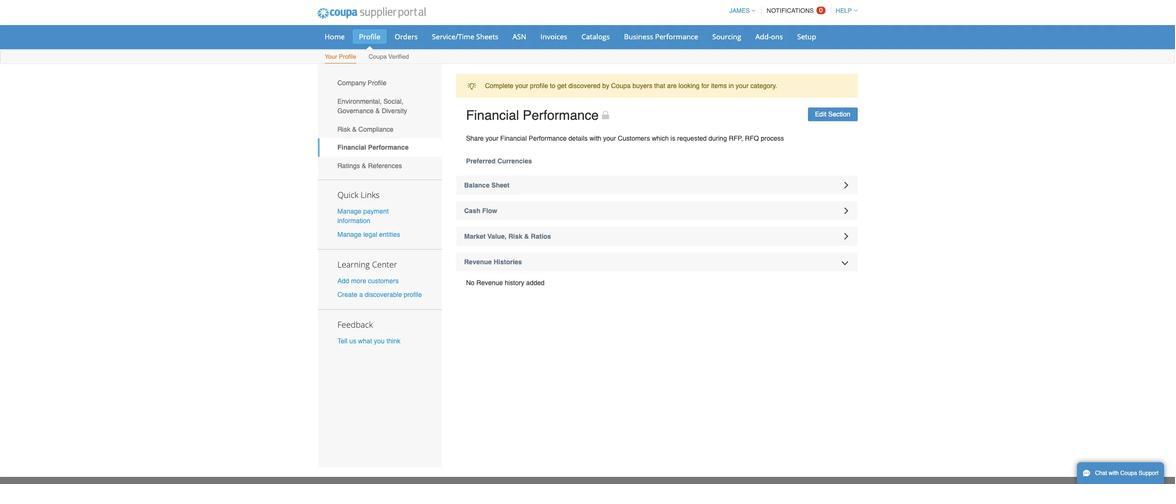Task type: vqa. For each thing, say whether or not it's contained in the screenshot.
the payment
yes



Task type: describe. For each thing, give the bounding box(es) containing it.
create a discoverable profile link
[[338, 291, 422, 299]]

sheets
[[476, 32, 499, 41]]

revenue histories button
[[456, 253, 858, 271]]

add-
[[756, 32, 771, 41]]

asn
[[513, 32, 527, 41]]

no revenue history added
[[466, 279, 545, 287]]

catalogs link
[[576, 29, 616, 44]]

requested
[[677, 135, 707, 142]]

0 vertical spatial risk
[[338, 125, 350, 133]]

with inside button
[[1109, 470, 1119, 477]]

cash flow heading
[[456, 201, 858, 220]]

your left customers at the right
[[603, 135, 616, 142]]

support
[[1139, 470, 1159, 477]]

& inside market value, risk & ratios "dropdown button"
[[524, 233, 529, 240]]

0
[[820, 7, 823, 14]]

feedback
[[338, 319, 373, 330]]

balance sheet
[[464, 181, 510, 189]]

chat with coupa support button
[[1077, 462, 1165, 484]]

1 horizontal spatial financial performance
[[466, 108, 599, 123]]

section
[[829, 110, 851, 118]]

setup link
[[791, 29, 823, 44]]

that
[[654, 82, 666, 90]]

discoverable
[[365, 291, 402, 299]]

0 vertical spatial financial
[[466, 108, 519, 123]]

a
[[359, 291, 363, 299]]

coupa inside coupa verified link
[[369, 53, 387, 60]]

cash flow button
[[456, 201, 858, 220]]

histories
[[494, 258, 522, 266]]

market
[[464, 233, 486, 240]]

company profile link
[[318, 74, 442, 92]]

by
[[602, 82, 609, 90]]

ratings
[[338, 162, 360, 170]]

service/time
[[432, 32, 475, 41]]

help link
[[832, 7, 858, 14]]

balance
[[464, 181, 490, 189]]

currencies
[[498, 157, 532, 165]]

learning
[[338, 259, 370, 270]]

ons
[[771, 32, 783, 41]]

home link
[[319, 29, 351, 44]]

1 vertical spatial financial
[[500, 135, 527, 142]]

edit
[[815, 110, 827, 118]]

buyers
[[633, 82, 653, 90]]

add
[[338, 277, 349, 285]]

in
[[729, 82, 734, 90]]

edit section
[[815, 110, 851, 118]]

balance sheet button
[[456, 176, 858, 195]]

business performance
[[624, 32, 698, 41]]

more
[[351, 277, 366, 285]]

category.
[[751, 82, 777, 90]]

performance up details
[[523, 108, 599, 123]]

your right the complete
[[515, 82, 528, 90]]

james
[[730, 7, 750, 14]]

preferred currencies
[[466, 157, 532, 165]]

revenue histories
[[464, 258, 522, 266]]

company
[[338, 79, 366, 87]]

profile link
[[353, 29, 387, 44]]

added
[[526, 279, 545, 287]]

service/time sheets
[[432, 32, 499, 41]]

looking
[[679, 82, 700, 90]]

manage for manage payment information
[[338, 207, 362, 215]]

add more customers
[[338, 277, 399, 285]]

share
[[466, 135, 484, 142]]

tell
[[338, 337, 348, 345]]

links
[[361, 189, 380, 200]]

catalogs
[[582, 32, 610, 41]]

which
[[652, 135, 669, 142]]

financial performance link
[[318, 138, 442, 157]]

manage for manage legal entities
[[338, 231, 362, 238]]

rfq
[[745, 135, 759, 142]]

profile for company profile
[[368, 79, 387, 87]]

0 vertical spatial profile
[[359, 32, 381, 41]]

home
[[325, 32, 345, 41]]

items
[[711, 82, 727, 90]]

help
[[836, 7, 852, 14]]

legal
[[363, 231, 377, 238]]

orders
[[395, 32, 418, 41]]

is
[[671, 135, 676, 142]]

performance inside financial performance "link"
[[368, 144, 409, 151]]

governance
[[338, 107, 374, 115]]

tell us what you think
[[338, 337, 401, 345]]

diversity
[[382, 107, 407, 115]]

performance left details
[[529, 135, 567, 142]]

asn link
[[507, 29, 533, 44]]

revenue histories heading
[[456, 253, 858, 271]]

financial performance inside financial performance "link"
[[338, 144, 409, 151]]



Task type: locate. For each thing, give the bounding box(es) containing it.
financial performance down the "compliance"
[[338, 144, 409, 151]]

navigation
[[725, 1, 858, 20]]

1 vertical spatial profile
[[339, 53, 356, 60]]

environmental, social, governance & diversity
[[338, 98, 407, 115]]

0 horizontal spatial coupa
[[369, 53, 387, 60]]

your right in
[[736, 82, 749, 90]]

your
[[515, 82, 528, 90], [736, 82, 749, 90], [486, 135, 499, 142], [603, 135, 616, 142]]

risk down the governance
[[338, 125, 350, 133]]

environmental, social, governance & diversity link
[[318, 92, 442, 120]]

cash flow
[[464, 207, 497, 215]]

setup
[[797, 32, 817, 41]]

navigation containing notifications 0
[[725, 1, 858, 20]]

& down the governance
[[352, 125, 357, 133]]

customers
[[368, 277, 399, 285]]

risk right value,
[[509, 233, 523, 240]]

for
[[702, 82, 709, 90]]

performance inside business performance link
[[655, 32, 698, 41]]

& inside the environmental, social, governance & diversity
[[376, 107, 380, 115]]

coupa inside complete your profile to get discovered by coupa buyers that are looking for items in your category. alert
[[611, 82, 631, 90]]

0 horizontal spatial profile
[[404, 291, 422, 299]]

profile up environmental, social, governance & diversity link at the top of the page
[[368, 79, 387, 87]]

risk & compliance
[[338, 125, 394, 133]]

chat
[[1095, 470, 1108, 477]]

ratings & references
[[338, 162, 402, 170]]

performance up references
[[368, 144, 409, 151]]

coupa left 'verified'
[[369, 53, 387, 60]]

environmental,
[[338, 98, 382, 105]]

verified
[[389, 53, 409, 60]]

financial inside "link"
[[338, 144, 366, 151]]

profile right the your
[[339, 53, 356, 60]]

& inside ratings & references link
[[362, 162, 366, 170]]

&
[[376, 107, 380, 115], [352, 125, 357, 133], [362, 162, 366, 170], [524, 233, 529, 240]]

quick
[[338, 189, 359, 200]]

notifications 0
[[767, 7, 823, 14]]

0 horizontal spatial risk
[[338, 125, 350, 133]]

1 manage from the top
[[338, 207, 362, 215]]

chat with coupa support
[[1095, 470, 1159, 477]]

2 vertical spatial financial
[[338, 144, 366, 151]]

financial up share
[[466, 108, 519, 123]]

financial
[[466, 108, 519, 123], [500, 135, 527, 142], [338, 144, 366, 151]]

payment
[[363, 207, 389, 215]]

no
[[466, 279, 475, 287]]

manage legal entities link
[[338, 231, 400, 238]]

orders link
[[389, 29, 424, 44]]

during
[[709, 135, 727, 142]]

are
[[667, 82, 677, 90]]

us
[[349, 337, 356, 345]]

2 vertical spatial profile
[[368, 79, 387, 87]]

revenue inside 'dropdown button'
[[464, 258, 492, 266]]

flow
[[482, 207, 497, 215]]

2 manage from the top
[[338, 231, 362, 238]]

coupa verified link
[[368, 51, 410, 63]]

1 vertical spatial with
[[1109, 470, 1119, 477]]

cash
[[464, 207, 481, 215]]

coupa supplier portal image
[[311, 1, 433, 25]]

& inside risk & compliance link
[[352, 125, 357, 133]]

center
[[372, 259, 397, 270]]

manage
[[338, 207, 362, 215], [338, 231, 362, 238]]

quick links
[[338, 189, 380, 200]]

coupa right by
[[611, 82, 631, 90]]

revenue right no
[[477, 279, 503, 287]]

manage inside manage payment information
[[338, 207, 362, 215]]

profile left to in the top left of the page
[[530, 82, 548, 90]]

0 horizontal spatial financial performance
[[338, 144, 409, 151]]

coupa inside chat with coupa support button
[[1121, 470, 1138, 477]]

preferred
[[466, 157, 496, 165]]

profile
[[359, 32, 381, 41], [339, 53, 356, 60], [368, 79, 387, 87]]

coupa left support
[[1121, 470, 1138, 477]]

discovered
[[569, 82, 601, 90]]

learning center
[[338, 259, 397, 270]]

performance right business
[[655, 32, 698, 41]]

0 horizontal spatial with
[[590, 135, 601, 142]]

share your financial performance details with your customers which is requested during rfp, rfq process
[[466, 135, 784, 142]]

rfp,
[[729, 135, 743, 142]]

complete
[[485, 82, 514, 90]]

financial performance down to in the top left of the page
[[466, 108, 599, 123]]

revenue up no
[[464, 258, 492, 266]]

market value, risk & ratios
[[464, 233, 551, 240]]

risk & compliance link
[[318, 120, 442, 138]]

profile right discoverable
[[404, 291, 422, 299]]

your right share
[[486, 135, 499, 142]]

financial up ratings
[[338, 144, 366, 151]]

& right ratings
[[362, 162, 366, 170]]

think
[[387, 337, 401, 345]]

details
[[569, 135, 588, 142]]

2 horizontal spatial coupa
[[1121, 470, 1138, 477]]

balance sheet heading
[[456, 176, 858, 195]]

1 horizontal spatial risk
[[509, 233, 523, 240]]

1 vertical spatial profile
[[404, 291, 422, 299]]

profile down the 'coupa supplier portal' image
[[359, 32, 381, 41]]

& left the ratios
[[524, 233, 529, 240]]

risk inside "dropdown button"
[[509, 233, 523, 240]]

manage legal entities
[[338, 231, 400, 238]]

your profile link
[[324, 51, 357, 63]]

1 vertical spatial revenue
[[477, 279, 503, 287]]

manage up "information"
[[338, 207, 362, 215]]

invoices link
[[535, 29, 574, 44]]

information
[[338, 217, 370, 224]]

compliance
[[359, 125, 394, 133]]

get
[[557, 82, 567, 90]]

1 horizontal spatial profile
[[530, 82, 548, 90]]

1 vertical spatial coupa
[[611, 82, 631, 90]]

manage payment information link
[[338, 207, 389, 224]]

0 vertical spatial profile
[[530, 82, 548, 90]]

your
[[325, 53, 337, 60]]

1 vertical spatial risk
[[509, 233, 523, 240]]

complete your profile to get discovered by coupa buyers that are looking for items in your category. alert
[[456, 74, 858, 98]]

& left diversity
[[376, 107, 380, 115]]

financial up currencies
[[500, 135, 527, 142]]

business performance link
[[618, 29, 705, 44]]

1 vertical spatial financial performance
[[338, 144, 409, 151]]

0 vertical spatial financial performance
[[466, 108, 599, 123]]

you
[[374, 337, 385, 345]]

1 horizontal spatial with
[[1109, 470, 1119, 477]]

sourcing link
[[706, 29, 748, 44]]

ratings & references link
[[318, 157, 442, 175]]

history
[[505, 279, 524, 287]]

profile inside alert
[[530, 82, 548, 90]]

ratios
[[531, 233, 551, 240]]

james link
[[725, 7, 756, 14]]

profile inside 'link'
[[368, 79, 387, 87]]

0 vertical spatial revenue
[[464, 258, 492, 266]]

2 vertical spatial coupa
[[1121, 470, 1138, 477]]

1 horizontal spatial coupa
[[611, 82, 631, 90]]

complete your profile to get discovered by coupa buyers that are looking for items in your category.
[[485, 82, 777, 90]]

coupa verified
[[369, 53, 409, 60]]

0 vertical spatial with
[[590, 135, 601, 142]]

process
[[761, 135, 784, 142]]

revenue
[[464, 258, 492, 266], [477, 279, 503, 287]]

sheet
[[492, 181, 510, 189]]

profile for your profile
[[339, 53, 356, 60]]

invoices
[[541, 32, 567, 41]]

edit section link
[[808, 108, 858, 121]]

market value, risk & ratios heading
[[456, 227, 858, 246]]

sourcing
[[713, 32, 741, 41]]

manage payment information
[[338, 207, 389, 224]]

0 vertical spatial manage
[[338, 207, 362, 215]]

business
[[624, 32, 653, 41]]

with right details
[[590, 135, 601, 142]]

what
[[358, 337, 372, 345]]

with
[[590, 135, 601, 142], [1109, 470, 1119, 477]]

1 vertical spatial manage
[[338, 231, 362, 238]]

with right chat
[[1109, 470, 1119, 477]]

0 vertical spatial coupa
[[369, 53, 387, 60]]

manage down "information"
[[338, 231, 362, 238]]



